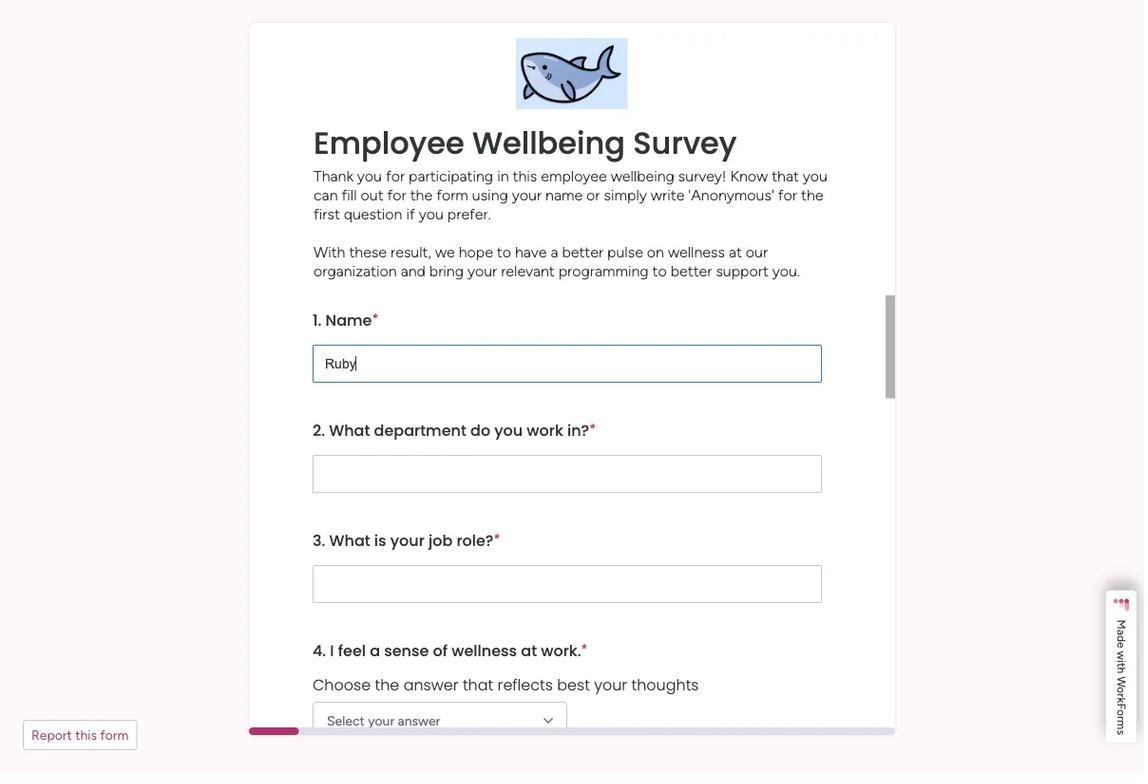 Task type: vqa. For each thing, say whether or not it's contained in the screenshot.
Fill
yes



Task type: describe. For each thing, give the bounding box(es) containing it.
bring
[[430, 262, 464, 280]]

your inside thank you for participating in this employee wellbeing survey! know that you can fill out for the form using your name or simply write 'anonymous' for the first question if you prefer.
[[512, 186, 542, 204]]

2 horizontal spatial the
[[801, 186, 824, 204]]

m a d e w i t h w o r k f o r m s
[[1115, 620, 1129, 736]]

form logo image
[[516, 38, 628, 109]]

best
[[557, 675, 590, 696]]

for up if
[[387, 186, 407, 204]]

work.
[[541, 640, 581, 662]]

fill
[[342, 186, 357, 204]]

you up out
[[357, 167, 382, 185]]

0 vertical spatial to
[[497, 243, 511, 261]]

and
[[401, 262, 426, 280]]

name element
[[313, 309, 372, 331]]

1. name group
[[313, 296, 822, 406]]

a inside group
[[370, 640, 380, 662]]

name
[[326, 309, 372, 331]]

a inside button
[[1115, 630, 1129, 636]]

at inside group
[[521, 640, 537, 662]]

2 r from the top
[[1115, 717, 1129, 721]]

* inside 1. name *
[[372, 311, 378, 325]]

survey
[[633, 122, 737, 164]]

have
[[515, 243, 547, 261]]

these
[[349, 243, 387, 261]]

write
[[651, 186, 685, 204]]

2. what department do you work in? *
[[313, 420, 595, 441]]

role?
[[457, 530, 494, 551]]

select
[[327, 713, 365, 730]]

e
[[1115, 643, 1129, 649]]

0 vertical spatial better
[[562, 243, 604, 261]]

answer for the
[[404, 675, 459, 696]]

prefer.
[[448, 205, 491, 223]]

choose the answer that reflects best your thoughts
[[313, 675, 699, 696]]

wellness inside with these result, we hope to have a better pulse on wellness at our organization and bring your relevant programming to better support you.
[[668, 243, 725, 261]]

first
[[314, 205, 340, 223]]

do
[[471, 420, 491, 441]]

employee
[[541, 167, 607, 185]]

what for 2.
[[329, 420, 370, 441]]

report this form button
[[23, 721, 137, 751]]

w
[[1115, 677, 1129, 688]]

3. what is your job role? *
[[313, 530, 500, 551]]

choose
[[313, 675, 371, 696]]

this inside button
[[75, 728, 97, 744]]

3. what is your job role? group
[[313, 516, 822, 627]]

what is your job role? element
[[313, 530, 494, 551]]

m
[[1115, 620, 1129, 630]]

we
[[435, 243, 455, 261]]

if
[[406, 205, 415, 223]]

know
[[731, 167, 768, 185]]

your right select
[[368, 713, 395, 730]]

t
[[1115, 664, 1129, 668]]

feel
[[338, 640, 366, 662]]

i feel a sense of wellness at work. element
[[313, 640, 581, 662]]

in
[[497, 167, 509, 185]]

organization
[[314, 262, 397, 280]]

select your answer
[[327, 713, 440, 730]]

d
[[1115, 636, 1129, 643]]

using
[[472, 186, 508, 204]]

m
[[1115, 721, 1129, 731]]

m a d e w i t h w o r k f o r m s button
[[1107, 591, 1137, 743]]

1. Name field
[[313, 345, 822, 383]]

is
[[374, 530, 387, 551]]

survey!
[[679, 167, 727, 185]]

2. what department do you work in? group
[[313, 406, 822, 516]]

h
[[1115, 668, 1129, 674]]

your right the is in the bottom of the page
[[391, 530, 425, 551]]

1 vertical spatial better
[[671, 262, 712, 280]]

s
[[1115, 731, 1129, 736]]

2 o from the top
[[1115, 710, 1129, 717]]

4.
[[313, 640, 326, 662]]

1. name *
[[313, 309, 378, 331]]

you.
[[773, 262, 800, 280]]

job
[[429, 530, 453, 551]]

what for 3.
[[329, 530, 370, 551]]

wellbeing
[[473, 122, 626, 164]]

thank you for participating in this employee wellbeing survey! know that you can fill out for the form using your name or simply write 'anonymous' for the first question if you prefer.
[[314, 167, 828, 223]]

form inside button
[[100, 728, 129, 744]]

3. What is your job role? field
[[313, 566, 822, 604]]

name
[[546, 186, 583, 204]]

the inside group
[[375, 675, 400, 696]]

wellness inside group
[[452, 640, 517, 662]]

your inside with these result, we hope to have a better pulse on wellness at our organization and bring your relevant programming to better support you.
[[468, 262, 497, 280]]

that inside group
[[463, 675, 494, 696]]

you right if
[[419, 205, 444, 223]]



Task type: locate. For each thing, give the bounding box(es) containing it.
you right know
[[803, 167, 828, 185]]

r down f
[[1115, 717, 1129, 721]]

report
[[31, 728, 72, 744]]

0 vertical spatial at
[[729, 243, 742, 261]]

form inside thank you for participating in this employee wellbeing survey! know that you can fill out for the form using your name or simply write 'anonymous' for the first question if you prefer.
[[436, 186, 469, 204]]

you right do at the left bottom of the page
[[495, 420, 523, 441]]

1 r from the top
[[1115, 694, 1129, 698]]

to left have
[[497, 243, 511, 261]]

a right have
[[551, 243, 558, 261]]

w
[[1115, 652, 1129, 661]]

group
[[313, 627, 822, 763]]

thoughts
[[632, 675, 699, 696]]

1 vertical spatial that
[[463, 675, 494, 696]]

i
[[330, 640, 334, 662]]

result,
[[391, 243, 432, 261]]

1 vertical spatial to
[[653, 262, 667, 280]]

what department do you work in? element
[[313, 420, 590, 441]]

0 vertical spatial that
[[772, 167, 799, 185]]

department
[[374, 420, 467, 441]]

0 horizontal spatial wellness
[[452, 640, 517, 662]]

o up m in the right of the page
[[1115, 710, 1129, 717]]

out
[[361, 186, 384, 204]]

form form
[[0, 0, 1145, 774]]

form right report
[[100, 728, 129, 744]]

pulse
[[608, 243, 643, 261]]

progress bar inside form form
[[249, 728, 299, 736]]

answer down sense
[[398, 713, 440, 730]]

answer for your
[[398, 713, 440, 730]]

1 what from the top
[[329, 420, 370, 441]]

1 horizontal spatial the
[[410, 186, 433, 204]]

choose the answer that reflects best your thoughts element
[[313, 675, 822, 696]]

employee wellbeing survey
[[314, 122, 737, 164]]

* right work
[[590, 421, 595, 435]]

* right job
[[494, 531, 500, 545]]

1 vertical spatial what
[[329, 530, 370, 551]]

your
[[512, 186, 542, 204], [468, 262, 497, 280], [391, 530, 425, 551], [594, 675, 628, 696], [368, 713, 395, 730]]

0 vertical spatial wellness
[[668, 243, 725, 261]]

k
[[1115, 698, 1129, 704]]

1 horizontal spatial to
[[653, 262, 667, 280]]

this
[[513, 167, 537, 185], [75, 728, 97, 744]]

1 vertical spatial wellness
[[452, 640, 517, 662]]

answer
[[404, 675, 459, 696], [398, 713, 440, 730]]

* up best
[[581, 642, 587, 655]]

sense
[[384, 640, 429, 662]]

relevant
[[501, 262, 555, 280]]

1 vertical spatial this
[[75, 728, 97, 744]]

with these result, we hope to have a better pulse on wellness at our organization and bring your relevant programming to better support you.
[[314, 243, 800, 280]]

better
[[562, 243, 604, 261], [671, 262, 712, 280]]

2.
[[313, 420, 325, 441]]

reflects
[[498, 675, 553, 696]]

0 vertical spatial o
[[1115, 688, 1129, 694]]

1 o from the top
[[1115, 688, 1129, 694]]

for down employee
[[386, 167, 405, 185]]

0 horizontal spatial a
[[370, 640, 380, 662]]

hope
[[459, 243, 493, 261]]

2 vertical spatial a
[[370, 640, 380, 662]]

1 horizontal spatial better
[[671, 262, 712, 280]]

0 vertical spatial a
[[551, 243, 558, 261]]

that right know
[[772, 167, 799, 185]]

0 vertical spatial form
[[436, 186, 469, 204]]

wellness right on
[[668, 243, 725, 261]]

r
[[1115, 694, 1129, 698], [1115, 717, 1129, 721]]

at left work.
[[521, 640, 537, 662]]

0 horizontal spatial form
[[100, 728, 129, 744]]

the up select your answer
[[375, 675, 400, 696]]

at
[[729, 243, 742, 261], [521, 640, 537, 662]]

* down organization at the left top
[[372, 311, 378, 325]]

* inside "2. what department do you work in? *"
[[590, 421, 595, 435]]

participating
[[409, 167, 494, 185]]

a
[[551, 243, 558, 261], [1115, 630, 1129, 636], [370, 640, 380, 662]]

what
[[329, 420, 370, 441], [329, 530, 370, 551]]

to
[[497, 243, 511, 261], [653, 262, 667, 280]]

of
[[433, 640, 448, 662]]

with
[[314, 243, 346, 261]]

wellbeing
[[611, 167, 675, 185]]

what left the is in the bottom of the page
[[329, 530, 370, 551]]

the
[[410, 186, 433, 204], [801, 186, 824, 204], [375, 675, 400, 696]]

for
[[386, 167, 405, 185], [387, 186, 407, 204], [778, 186, 798, 204]]

support
[[716, 262, 769, 280]]

thank
[[314, 167, 353, 185]]

that down 4. i feel a sense of wellness at work. *
[[463, 675, 494, 696]]

you inside group
[[495, 420, 523, 441]]

0 horizontal spatial better
[[562, 243, 604, 261]]

1 horizontal spatial this
[[513, 167, 537, 185]]

1 vertical spatial o
[[1115, 710, 1129, 717]]

on
[[647, 243, 664, 261]]

1 vertical spatial answer
[[398, 713, 440, 730]]

employee
[[314, 122, 465, 164]]

2 what from the top
[[329, 530, 370, 551]]

wellness
[[668, 243, 725, 261], [452, 640, 517, 662]]

0 vertical spatial answer
[[404, 675, 459, 696]]

2. What department do you work in? field
[[313, 455, 822, 493]]

the right 'anonymous'
[[801, 186, 824, 204]]

better left support on the top of the page
[[671, 262, 712, 280]]

1 horizontal spatial form
[[436, 186, 469, 204]]

that
[[772, 167, 799, 185], [463, 675, 494, 696]]

form
[[436, 186, 469, 204], [100, 728, 129, 744]]

0 vertical spatial what
[[329, 420, 370, 441]]

programming
[[559, 262, 649, 280]]

you
[[357, 167, 382, 185], [803, 167, 828, 185], [419, 205, 444, 223], [495, 420, 523, 441]]

the up if
[[410, 186, 433, 204]]

report this form
[[31, 728, 129, 744]]

at up support on the top of the page
[[729, 243, 742, 261]]

0 horizontal spatial that
[[463, 675, 494, 696]]

f
[[1115, 704, 1129, 710]]

what right 2.
[[329, 420, 370, 441]]

a right the 'feel'
[[370, 640, 380, 662]]

0 horizontal spatial at
[[521, 640, 537, 662]]

4. i feel a sense of wellness at work. *
[[313, 640, 587, 662]]

1 horizontal spatial wellness
[[668, 243, 725, 261]]

1 vertical spatial a
[[1115, 630, 1129, 636]]

that inside thank you for participating in this employee wellbeing survey! know that you can fill out for the form using your name or simply write 'anonymous' for the first question if you prefer.
[[772, 167, 799, 185]]

0 vertical spatial this
[[513, 167, 537, 185]]

* inside 4. i feel a sense of wellness at work. *
[[581, 642, 587, 655]]

answer down of
[[404, 675, 459, 696]]

this right report
[[75, 728, 97, 744]]

'anonymous'
[[689, 186, 775, 204]]

0 horizontal spatial this
[[75, 728, 97, 744]]

1 vertical spatial r
[[1115, 717, 1129, 721]]

for right 'anonymous'
[[778, 186, 798, 204]]

group containing 4. i feel a sense of wellness at work.
[[313, 627, 822, 763]]

r up f
[[1115, 694, 1129, 698]]

in?
[[567, 420, 590, 441]]

0 vertical spatial r
[[1115, 694, 1129, 698]]

1 horizontal spatial at
[[729, 243, 742, 261]]

your down 'hope'
[[468, 262, 497, 280]]

o up k
[[1115, 688, 1129, 694]]

1 horizontal spatial a
[[551, 243, 558, 261]]

better up programming
[[562, 243, 604, 261]]

2 horizontal spatial a
[[1115, 630, 1129, 636]]

or
[[587, 186, 600, 204]]

this right in
[[513, 167, 537, 185]]

to down on
[[653, 262, 667, 280]]

i
[[1115, 661, 1129, 664]]

work
[[527, 420, 564, 441]]

3.
[[313, 530, 325, 551]]

a inside with these result, we hope to have a better pulse on wellness at our organization and bring your relevant programming to better support you.
[[551, 243, 558, 261]]

*
[[372, 311, 378, 325], [590, 421, 595, 435], [494, 531, 500, 545], [581, 642, 587, 655]]

o
[[1115, 688, 1129, 694], [1115, 710, 1129, 717]]

progress bar
[[249, 728, 299, 736]]

a up e
[[1115, 630, 1129, 636]]

simply
[[604, 186, 647, 204]]

0 horizontal spatial to
[[497, 243, 511, 261]]

your right best
[[594, 675, 628, 696]]

wellness up choose the answer that reflects best your thoughts
[[452, 640, 517, 662]]

this inside thank you for participating in this employee wellbeing survey! know that you can fill out for the form using your name or simply write 'anonymous' for the first question if you prefer.
[[513, 167, 537, 185]]

question
[[344, 205, 403, 223]]

our
[[746, 243, 768, 261]]

1 vertical spatial at
[[521, 640, 537, 662]]

your right using
[[512, 186, 542, 204]]

form down participating at the left top
[[436, 186, 469, 204]]

* inside the 3. what is your job role? *
[[494, 531, 500, 545]]

0 horizontal spatial the
[[375, 675, 400, 696]]

can
[[314, 186, 338, 204]]

1 horizontal spatial that
[[772, 167, 799, 185]]

1 vertical spatial form
[[100, 728, 129, 744]]

1.
[[313, 309, 322, 331]]

at inside with these result, we hope to have a better pulse on wellness at our organization and bring your relevant programming to better support you.
[[729, 243, 742, 261]]



